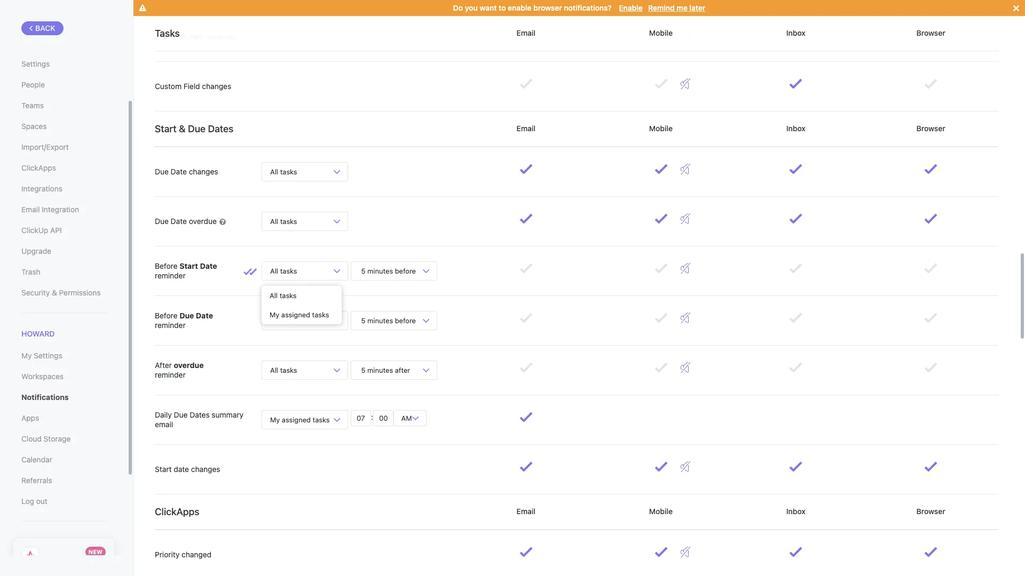 Task type: locate. For each thing, give the bounding box(es) containing it.
clickup
[[21, 226, 48, 235]]

1 vertical spatial before
[[395, 316, 416, 325]]

4 off image from the top
[[681, 363, 691, 373]]

1 vertical spatial overdue
[[174, 361, 204, 370]]

0 vertical spatial browser
[[915, 28, 948, 37]]

& inside security & permissions link
[[52, 288, 57, 297]]

clickapps up integrations
[[21, 163, 56, 172]]

1 vertical spatial before
[[155, 311, 178, 320]]

do
[[453, 3, 463, 12]]

dates down custom field changes
[[208, 123, 234, 134]]

3 5 from the top
[[361, 366, 366, 375]]

date down before start date reminder
[[196, 311, 213, 320]]

start
[[155, 123, 177, 134], [180, 262, 198, 271], [155, 465, 172, 474]]

settings up people at left top
[[21, 59, 50, 68]]

reminder inside before start date reminder
[[155, 271, 186, 280]]

minutes for before due date reminder
[[367, 316, 393, 325]]

checklist
[[155, 32, 187, 41]]

4 off image from the top
[[681, 547, 691, 558]]

daily
[[155, 411, 172, 420]]

permissions
[[59, 288, 101, 297]]

2 off image from the top
[[681, 214, 691, 224]]

1 inbox from the top
[[785, 28, 808, 37]]

1 vertical spatial mobile
[[647, 124, 675, 133]]

3 off image from the top
[[681, 263, 691, 274]]

changes down "start & due dates"
[[189, 167, 218, 176]]

1 vertical spatial 5
[[361, 316, 366, 325]]

date up before start date reminder
[[171, 217, 187, 226]]

2 vertical spatial changes
[[191, 465, 220, 474]]

before due date reminder
[[155, 311, 213, 330]]

2 vertical spatial minutes
[[367, 366, 393, 375]]

tasks
[[280, 167, 297, 176], [280, 217, 297, 226], [280, 267, 297, 275], [280, 292, 297, 300], [312, 311, 329, 319], [280, 316, 297, 325], [280, 366, 297, 375], [313, 416, 330, 424]]

5 minutes before
[[359, 267, 418, 275], [359, 316, 418, 325]]

changes right date at left bottom
[[191, 465, 220, 474]]

browser
[[534, 3, 562, 12]]

email for clickapps
[[515, 507, 538, 516]]

overdue right "after"
[[174, 361, 204, 370]]

0 horizontal spatial clickapps
[[21, 163, 56, 172]]

2 before from the top
[[395, 316, 416, 325]]

off image for due date changes
[[681, 164, 691, 175]]

after
[[155, 361, 172, 370]]

1 horizontal spatial clickapps
[[155, 507, 199, 518]]

0 vertical spatial reminder
[[155, 271, 186, 280]]

my
[[270, 311, 279, 319], [21, 352, 32, 361], [270, 416, 280, 424]]

before inside before start date reminder
[[155, 262, 178, 271]]

mobile for clickapps
[[647, 507, 675, 516]]

& up due date changes
[[179, 123, 186, 134]]

apps link
[[21, 410, 106, 428]]

1 vertical spatial 5 minutes before
[[359, 316, 418, 325]]

before for off icon corresponding to before
[[395, 316, 416, 325]]

email for start & due dates
[[515, 124, 538, 133]]

2 5 from the top
[[361, 316, 366, 325]]

1 browser from the top
[[915, 28, 948, 37]]

dates left summary
[[190, 411, 210, 420]]

0 vertical spatial 5
[[361, 267, 366, 275]]

off image
[[681, 29, 691, 40], [681, 79, 691, 89], [681, 263, 691, 274], [681, 547, 691, 558]]

2 reminder from the top
[[155, 321, 186, 330]]

all
[[270, 167, 278, 176], [270, 217, 278, 226], [270, 267, 278, 275], [270, 292, 278, 300], [270, 316, 278, 325], [270, 366, 278, 375]]

browser for start & due dates
[[915, 124, 948, 133]]

daily due dates summary email
[[155, 411, 244, 429]]

minutes
[[367, 267, 393, 275], [367, 316, 393, 325], [367, 366, 393, 375]]

1 vertical spatial my
[[21, 352, 32, 361]]

security & permissions link
[[21, 284, 106, 302]]

1 vertical spatial dates
[[190, 411, 210, 420]]

1 off image from the top
[[681, 164, 691, 175]]

3 browser from the top
[[915, 507, 948, 516]]

None text field
[[351, 411, 371, 427], [373, 411, 394, 427], [351, 411, 371, 427], [373, 411, 394, 427]]

to
[[499, 3, 506, 12]]

inbox for tasks
[[785, 28, 808, 37]]

reminder
[[155, 271, 186, 280], [155, 321, 186, 330], [155, 371, 186, 380]]

reminder up "after"
[[155, 321, 186, 330]]

due date overdue
[[155, 217, 219, 226]]

before down due date overdue
[[155, 262, 178, 271]]

& right "security"
[[52, 288, 57, 297]]

0 vertical spatial 5 minutes before
[[359, 267, 418, 275]]

1 mobile from the top
[[647, 28, 675, 37]]

after overdue reminder
[[155, 361, 204, 380]]

3 inbox from the top
[[785, 507, 808, 516]]

2 inbox from the top
[[785, 124, 808, 133]]

start down due date overdue
[[180, 262, 198, 271]]

changes for start date changes
[[191, 465, 220, 474]]

2 vertical spatial inbox
[[785, 507, 808, 516]]

3 reminder from the top
[[155, 371, 186, 380]]

due inside daily due dates summary email
[[174, 411, 188, 420]]

overdue down due date changes
[[189, 217, 217, 226]]

2 before from the top
[[155, 311, 178, 320]]

start down custom
[[155, 123, 177, 134]]

security & permissions
[[21, 288, 101, 297]]

integrations
[[21, 184, 62, 193]]

0 vertical spatial before
[[155, 262, 178, 271]]

5 for overdue
[[361, 366, 366, 375]]

2 vertical spatial 5
[[361, 366, 366, 375]]

3 minutes from the top
[[367, 366, 393, 375]]

2 5 minutes before from the top
[[359, 316, 418, 325]]

date inside before due date reminder
[[196, 311, 213, 320]]

2 browser from the top
[[915, 124, 948, 133]]

reminder up before due date reminder
[[155, 271, 186, 280]]

my assigned tasks
[[270, 311, 329, 319], [270, 416, 330, 424]]

do you want to enable browser notifications? enable remind me later
[[453, 3, 706, 12]]

0 horizontal spatial &
[[52, 288, 57, 297]]

my settings
[[21, 352, 62, 361]]

notifications
[[21, 393, 69, 402]]

2 vertical spatial browser
[[915, 507, 948, 516]]

&
[[179, 123, 186, 134], [52, 288, 57, 297]]

settings up workspaces
[[34, 352, 62, 361]]

0 vertical spatial before
[[395, 267, 416, 275]]

start left date at left bottom
[[155, 465, 172, 474]]

1 horizontal spatial &
[[179, 123, 186, 134]]

2 mobile from the top
[[647, 124, 675, 133]]

clickapps
[[21, 163, 56, 172], [155, 507, 199, 518]]

before down before start date reminder
[[155, 311, 178, 320]]

priority
[[155, 551, 180, 560]]

off image for before
[[681, 313, 691, 324]]

1 vertical spatial &
[[52, 288, 57, 297]]

date
[[171, 167, 187, 176], [171, 217, 187, 226], [200, 262, 217, 271], [196, 311, 213, 320]]

before
[[155, 262, 178, 271], [155, 311, 178, 320]]

howard
[[21, 330, 55, 339]]

off image
[[681, 164, 691, 175], [681, 214, 691, 224], [681, 313, 691, 324], [681, 363, 691, 373], [681, 462, 691, 473]]

changed
[[182, 551, 212, 560]]

all tasks
[[270, 167, 297, 176], [270, 217, 297, 226], [270, 267, 297, 275], [270, 292, 297, 300], [270, 316, 297, 325], [270, 366, 297, 375]]

3 mobile from the top
[[647, 507, 675, 516]]

1 before from the top
[[395, 267, 416, 275]]

2 vertical spatial my
[[270, 416, 280, 424]]

dates
[[208, 123, 234, 134], [190, 411, 210, 420]]

inbox
[[785, 28, 808, 37], [785, 124, 808, 133], [785, 507, 808, 516]]

dates inside daily due dates summary email
[[190, 411, 210, 420]]

off image for checklist item resolved
[[681, 29, 691, 40]]

storage
[[44, 435, 71, 444]]

overdue
[[189, 217, 217, 226], [174, 361, 204, 370]]

clickapps down date at left bottom
[[155, 507, 199, 518]]

1 before from the top
[[155, 262, 178, 271]]

5 minutes after
[[359, 366, 412, 375]]

assigned
[[281, 311, 310, 319], [282, 416, 311, 424]]

before
[[395, 267, 416, 275], [395, 316, 416, 325]]

before for before start date reminder
[[155, 262, 178, 271]]

before inside before due date reminder
[[155, 311, 178, 320]]

upgrade link
[[21, 242, 106, 261]]

2 vertical spatial reminder
[[155, 371, 186, 380]]

1 minutes from the top
[[367, 267, 393, 275]]

reminder for start date
[[155, 271, 186, 280]]

0 vertical spatial minutes
[[367, 267, 393, 275]]

due
[[188, 123, 206, 134], [155, 167, 169, 176], [155, 217, 169, 226], [180, 311, 194, 320], [174, 411, 188, 420]]

inbox for start & due dates
[[785, 124, 808, 133]]

0 vertical spatial &
[[179, 123, 186, 134]]

1 5 from the top
[[361, 267, 366, 275]]

1 vertical spatial minutes
[[367, 316, 393, 325]]

changes right field
[[202, 82, 231, 91]]

0 vertical spatial changes
[[202, 82, 231, 91]]

import/export
[[21, 143, 69, 152]]

1 vertical spatial start
[[180, 262, 198, 271]]

1 off image from the top
[[681, 29, 691, 40]]

2 minutes from the top
[[367, 316, 393, 325]]

settings inside 'link'
[[21, 59, 50, 68]]

0 vertical spatial mobile
[[647, 28, 675, 37]]

2 vertical spatial start
[[155, 465, 172, 474]]

off image for after
[[681, 363, 691, 373]]

1 vertical spatial browser
[[915, 124, 948, 133]]

clickup api link
[[21, 222, 106, 240]]

date down due date overdue
[[200, 262, 217, 271]]

5
[[361, 267, 366, 275], [361, 316, 366, 325], [361, 366, 366, 375]]

reminder inside before due date reminder
[[155, 321, 186, 330]]

2 vertical spatial mobile
[[647, 507, 675, 516]]

1 vertical spatial changes
[[189, 167, 218, 176]]

1 vertical spatial reminder
[[155, 321, 186, 330]]

browser
[[915, 28, 948, 37], [915, 124, 948, 133], [915, 507, 948, 516]]

referrals link
[[21, 472, 106, 490]]

off image for due date overdue
[[681, 214, 691, 224]]

before for second off image from the bottom
[[395, 267, 416, 275]]

1 reminder from the top
[[155, 271, 186, 280]]

1 vertical spatial inbox
[[785, 124, 808, 133]]

0 vertical spatial inbox
[[785, 28, 808, 37]]

2 off image from the top
[[681, 79, 691, 89]]

log out
[[21, 497, 47, 506]]

0 vertical spatial my assigned tasks
[[270, 311, 329, 319]]

changes for custom field changes
[[202, 82, 231, 91]]

email
[[515, 28, 538, 37], [515, 124, 538, 133], [21, 205, 40, 214], [515, 507, 538, 516]]

0 vertical spatial settings
[[21, 59, 50, 68]]

spaces
[[21, 122, 47, 131]]

mobile
[[647, 28, 675, 37], [647, 124, 675, 133], [647, 507, 675, 516]]

calendar
[[21, 456, 52, 465]]

reminder down "after"
[[155, 371, 186, 380]]

3 off image from the top
[[681, 313, 691, 324]]

1 5 minutes before from the top
[[359, 267, 418, 275]]

item
[[189, 32, 204, 41]]

0 vertical spatial overdue
[[189, 217, 217, 226]]

0 vertical spatial start
[[155, 123, 177, 134]]

changes
[[202, 82, 231, 91], [189, 167, 218, 176], [191, 465, 220, 474]]

upgrade
[[21, 247, 51, 256]]

cloud storage link
[[21, 431, 106, 449]]

my settings link
[[21, 347, 106, 365]]

1 vertical spatial clickapps
[[155, 507, 199, 518]]



Task type: vqa. For each thing, say whether or not it's contained in the screenshot.
Share BUTTON
no



Task type: describe. For each thing, give the bounding box(es) containing it.
reminder inside after overdue reminder
[[155, 371, 186, 380]]

custom
[[155, 82, 182, 91]]

settings link
[[21, 55, 106, 73]]

1 vertical spatial assigned
[[282, 416, 311, 424]]

log out link
[[21, 493, 106, 511]]

start inside before start date reminder
[[180, 262, 198, 271]]

teams link
[[21, 97, 106, 115]]

browser for tasks
[[915, 28, 948, 37]]

summary
[[212, 411, 244, 420]]

mobile for tasks
[[647, 28, 675, 37]]

notifications link
[[21, 389, 106, 407]]

minutes for after overdue reminder
[[367, 366, 393, 375]]

tasks
[[155, 28, 180, 39]]

out
[[36, 497, 47, 506]]

checklist item resolved
[[155, 32, 235, 41]]

date
[[174, 465, 189, 474]]

back link
[[21, 21, 63, 35]]

teams
[[21, 101, 44, 110]]

notifications?
[[564, 3, 612, 12]]

after
[[395, 366, 410, 375]]

back
[[35, 23, 55, 33]]

cloud
[[21, 435, 42, 444]]

workspaces
[[21, 372, 64, 381]]

1 vertical spatial my assigned tasks
[[270, 416, 330, 424]]

before for before due date reminder
[[155, 311, 178, 320]]

import/export link
[[21, 138, 106, 156]]

before start date reminder
[[155, 262, 217, 280]]

0 vertical spatial dates
[[208, 123, 234, 134]]

people link
[[21, 76, 106, 94]]

start for date
[[155, 465, 172, 474]]

trash link
[[21, 263, 106, 281]]

you
[[465, 3, 478, 12]]

off image for priority changed
[[681, 547, 691, 558]]

& for security
[[52, 288, 57, 297]]

me
[[677, 3, 688, 12]]

5 minutes before for off icon corresponding to before
[[359, 316, 418, 325]]

enable
[[619, 3, 643, 12]]

remind
[[648, 3, 675, 12]]

security
[[21, 288, 50, 297]]

later
[[690, 3, 706, 12]]

enable
[[508, 3, 532, 12]]

email integration
[[21, 205, 79, 214]]

new
[[89, 549, 103, 556]]

reminder for due date
[[155, 321, 186, 330]]

api
[[50, 226, 62, 235]]

priority changed
[[155, 551, 212, 560]]

date down "start & due dates"
[[171, 167, 187, 176]]

date inside before start date reminder
[[200, 262, 217, 271]]

:
[[371, 413, 373, 422]]

0 vertical spatial my
[[270, 311, 279, 319]]

custom field changes
[[155, 82, 231, 91]]

0 vertical spatial clickapps
[[21, 163, 56, 172]]

workspaces link
[[21, 368, 106, 386]]

start for &
[[155, 123, 177, 134]]

cloud storage
[[21, 435, 71, 444]]

clickapps link
[[21, 159, 106, 177]]

field
[[184, 82, 200, 91]]

5 for due date
[[361, 316, 366, 325]]

apps
[[21, 414, 39, 423]]

mobile for start & due dates
[[647, 124, 675, 133]]

integration
[[42, 205, 79, 214]]

calendar link
[[21, 451, 106, 470]]

am
[[399, 414, 414, 423]]

due inside before due date reminder
[[180, 311, 194, 320]]

start & due dates
[[155, 123, 234, 134]]

overdue inside after overdue reminder
[[174, 361, 204, 370]]

0 vertical spatial assigned
[[281, 311, 310, 319]]

email
[[155, 420, 173, 429]]

email for tasks
[[515, 28, 538, 37]]

clickup api
[[21, 226, 62, 235]]

spaces link
[[21, 117, 106, 136]]

off image for custom field changes
[[681, 79, 691, 89]]

5 minutes before for second off image from the bottom
[[359, 267, 418, 275]]

5 off image from the top
[[681, 462, 691, 473]]

integrations link
[[21, 180, 106, 198]]

referrals
[[21, 476, 52, 486]]

email integration link
[[21, 201, 106, 219]]

want
[[480, 3, 497, 12]]

log
[[21, 497, 34, 506]]

& for start
[[179, 123, 186, 134]]

changes for due date changes
[[189, 167, 218, 176]]

resolved
[[206, 32, 235, 41]]

1 vertical spatial settings
[[34, 352, 62, 361]]

due date changes
[[155, 167, 218, 176]]

inbox for clickapps
[[785, 507, 808, 516]]

browser for clickapps
[[915, 507, 948, 516]]

start date changes
[[155, 465, 220, 474]]

people
[[21, 80, 45, 89]]

trash
[[21, 268, 40, 277]]



